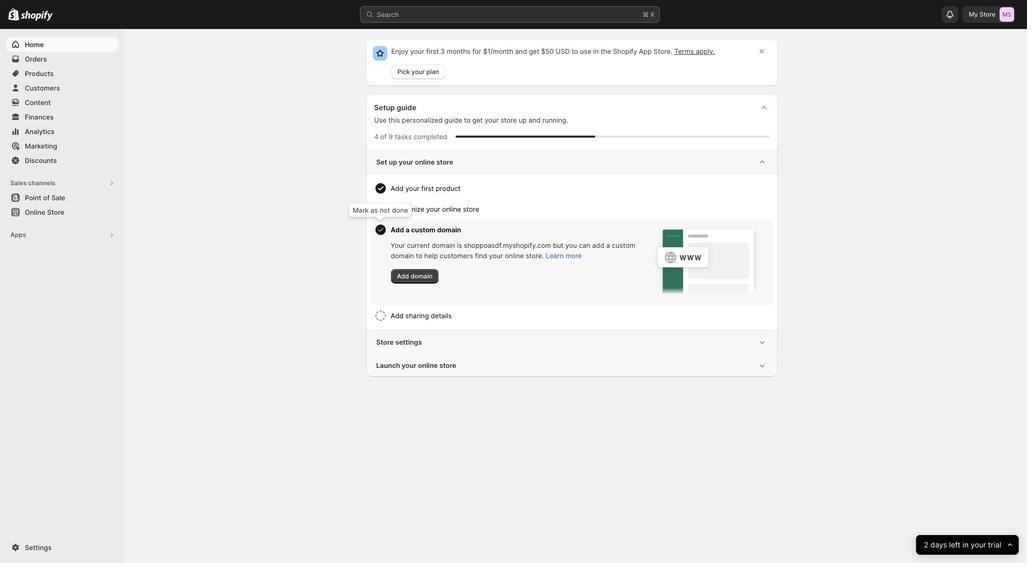 Task type: locate. For each thing, give the bounding box(es) containing it.
0 vertical spatial custom
[[411, 226, 436, 234]]

point of sale
[[25, 194, 65, 202]]

to right personalized
[[464, 116, 471, 124]]

1 vertical spatial custom
[[612, 241, 636, 249]]

more
[[566, 252, 582, 260]]

customize your online store
[[391, 205, 480, 213]]

1 vertical spatial and
[[529, 116, 541, 124]]

of left sale
[[43, 194, 50, 202]]

1 vertical spatial a
[[607, 241, 611, 249]]

1 horizontal spatial get
[[529, 47, 540, 55]]

2 horizontal spatial store
[[980, 10, 996, 18]]

to down "current"
[[416, 252, 423, 260]]

⌘
[[643, 10, 649, 19]]

shopify image
[[8, 8, 19, 21], [21, 11, 53, 21]]

0 horizontal spatial a
[[406, 226, 410, 234]]

trial
[[989, 540, 1002, 549]]

0 horizontal spatial store
[[47, 208, 64, 216]]

content link
[[6, 95, 118, 110]]

usd
[[556, 47, 570, 55]]

store right my
[[980, 10, 996, 18]]

store inside button
[[47, 208, 64, 216]]

your inside the launch your online store dropdown button
[[402, 361, 417, 370]]

add up done
[[391, 184, 404, 193]]

to left use
[[572, 47, 579, 55]]

online
[[25, 208, 45, 216]]

add down your
[[397, 272, 409, 280]]

1 vertical spatial store
[[47, 208, 64, 216]]

0 horizontal spatial guide
[[397, 103, 417, 112]]

tasks
[[395, 133, 412, 141]]

settings
[[396, 338, 422, 346]]

1 horizontal spatial custom
[[612, 241, 636, 249]]

your inside set up your online store dropdown button
[[399, 158, 414, 166]]

1 vertical spatial guide
[[445, 116, 463, 124]]

customers
[[25, 84, 60, 92]]

0 horizontal spatial up
[[389, 158, 397, 166]]

in
[[594, 47, 599, 55], [963, 540, 969, 549]]

sales channels
[[10, 179, 55, 187]]

customize your online store button
[[391, 199, 770, 219]]

guide
[[397, 103, 417, 112], [445, 116, 463, 124]]

add for add sharing details
[[391, 312, 404, 320]]

add right mark add sharing details as done image
[[391, 312, 404, 320]]

my store
[[970, 10, 996, 18]]

first inside dropdown button
[[422, 184, 434, 193]]

0 vertical spatial a
[[406, 226, 410, 234]]

online store link
[[6, 205, 118, 219]]

products link
[[6, 66, 118, 81]]

store for online store
[[47, 208, 64, 216]]

0 horizontal spatial to
[[416, 252, 423, 260]]

add for add domain
[[397, 272, 409, 280]]

0 vertical spatial up
[[519, 116, 527, 124]]

finances
[[25, 113, 54, 121]]

store settings button
[[366, 331, 778, 354]]

your
[[391, 241, 405, 249]]

product
[[436, 184, 461, 193]]

sales channels button
[[6, 176, 118, 190]]

to
[[572, 47, 579, 55], [464, 116, 471, 124], [416, 252, 423, 260]]

your inside add your first product dropdown button
[[406, 184, 420, 193]]

up right set
[[389, 158, 397, 166]]

guide up 'this'
[[397, 103, 417, 112]]

in left 'the'
[[594, 47, 599, 55]]

0 vertical spatial to
[[572, 47, 579, 55]]

app
[[640, 47, 652, 55]]

online down completed
[[415, 158, 435, 166]]

my
[[970, 10, 979, 18]]

first for product
[[422, 184, 434, 193]]

add up your
[[391, 226, 404, 234]]

0 horizontal spatial shopify image
[[8, 8, 19, 21]]

current
[[407, 241, 430, 249]]

0 vertical spatial and
[[516, 47, 527, 55]]

1 horizontal spatial and
[[529, 116, 541, 124]]

1 vertical spatial to
[[464, 116, 471, 124]]

custom up "current"
[[411, 226, 436, 234]]

1 vertical spatial in
[[963, 540, 969, 549]]

online down shoppoasdf.myshopify.com
[[505, 252, 524, 260]]

0 vertical spatial first
[[427, 47, 439, 55]]

1 horizontal spatial up
[[519, 116, 527, 124]]

first
[[427, 47, 439, 55], [422, 184, 434, 193]]

0 horizontal spatial and
[[516, 47, 527, 55]]

1 horizontal spatial store
[[377, 338, 394, 346]]

up left running.
[[519, 116, 527, 124]]

add a custom domain
[[391, 226, 462, 234]]

store
[[501, 116, 517, 124], [437, 158, 454, 166], [463, 205, 480, 213], [440, 361, 457, 370]]

help
[[425, 252, 438, 260]]

of inside 'link'
[[43, 194, 50, 202]]

marketing
[[25, 142, 57, 150]]

0 vertical spatial guide
[[397, 103, 417, 112]]

custom
[[411, 226, 436, 234], [612, 241, 636, 249]]

0 vertical spatial get
[[529, 47, 540, 55]]

home link
[[6, 37, 118, 52]]

1 horizontal spatial in
[[963, 540, 969, 549]]

plan
[[427, 68, 439, 76]]

domain inside dropdown button
[[437, 226, 462, 234]]

and left running.
[[529, 116, 541, 124]]

domain up is
[[437, 226, 462, 234]]

learn more link
[[546, 252, 582, 260]]

online store
[[25, 208, 64, 216]]

point of sale button
[[0, 190, 124, 205]]

2 vertical spatial store
[[377, 338, 394, 346]]

online
[[415, 158, 435, 166], [443, 205, 462, 213], [505, 252, 524, 260], [418, 361, 438, 370]]

and
[[516, 47, 527, 55], [529, 116, 541, 124]]

your inside pick your plan link
[[412, 68, 425, 76]]

1 vertical spatial of
[[43, 194, 50, 202]]

online store button
[[0, 205, 124, 219]]

domain
[[437, 226, 462, 234], [432, 241, 455, 249], [391, 252, 414, 260], [411, 272, 433, 280]]

use
[[374, 116, 387, 124]]

domain down help
[[411, 272, 433, 280]]

use
[[581, 47, 592, 55]]

0 vertical spatial of
[[381, 133, 387, 141]]

2 vertical spatial to
[[416, 252, 423, 260]]

store down sale
[[47, 208, 64, 216]]

add sharing details
[[391, 312, 452, 320]]

online down the settings on the bottom left of the page
[[418, 361, 438, 370]]

first left '3'
[[427, 47, 439, 55]]

your current domain is shoppoasdf.myshopify.com but you can add a custom domain to help customers find your online store.
[[391, 241, 636, 260]]

add for add your first product
[[391, 184, 404, 193]]

add domain
[[397, 272, 433, 280]]

of left 9
[[381, 133, 387, 141]]

1 horizontal spatial a
[[607, 241, 611, 249]]

1 horizontal spatial of
[[381, 133, 387, 141]]

mark as not done tooltip
[[349, 203, 413, 217]]

add sharing details button
[[391, 305, 770, 326]]

settings link
[[6, 540, 118, 555]]

1 vertical spatial get
[[473, 116, 483, 124]]

for
[[473, 47, 482, 55]]

point
[[25, 194, 41, 202]]

0 horizontal spatial get
[[473, 116, 483, 124]]

add for add a custom domain
[[391, 226, 404, 234]]

a inside dropdown button
[[406, 226, 410, 234]]

in right left
[[963, 540, 969, 549]]

2 horizontal spatial to
[[572, 47, 579, 55]]

my store image
[[1001, 7, 1015, 22]]

terms
[[675, 47, 695, 55]]

custom right add
[[612, 241, 636, 249]]

in inside dropdown button
[[963, 540, 969, 549]]

sharing
[[406, 312, 429, 320]]

your
[[411, 47, 425, 55], [412, 68, 425, 76], [485, 116, 499, 124], [399, 158, 414, 166], [406, 184, 420, 193], [427, 205, 441, 213], [489, 252, 503, 260], [402, 361, 417, 370], [971, 540, 987, 549]]

store up launch
[[377, 338, 394, 346]]

1 vertical spatial up
[[389, 158, 397, 166]]

custom inside dropdown button
[[411, 226, 436, 234]]

sales
[[10, 179, 27, 187]]

left
[[950, 540, 961, 549]]

add a custom domain element
[[391, 240, 637, 284]]

store settings
[[377, 338, 422, 346]]

orders
[[25, 55, 47, 63]]

4 of 9 tasks completed
[[374, 133, 448, 141]]

1 vertical spatial first
[[422, 184, 434, 193]]

guide up completed
[[445, 116, 463, 124]]

a up "current"
[[406, 226, 410, 234]]

and right $1/month
[[516, 47, 527, 55]]

store up add a custom domain dropdown button
[[463, 205, 480, 213]]

1 horizontal spatial to
[[464, 116, 471, 124]]

first left product
[[422, 184, 434, 193]]

0 vertical spatial store
[[980, 10, 996, 18]]

k
[[651, 10, 656, 19]]

0 horizontal spatial of
[[43, 194, 50, 202]]

get
[[529, 47, 540, 55], [473, 116, 483, 124]]

0 horizontal spatial custom
[[411, 226, 436, 234]]

content
[[25, 98, 51, 107]]

home
[[25, 40, 44, 49]]

domain down your
[[391, 252, 414, 260]]

0 vertical spatial in
[[594, 47, 599, 55]]

a right add
[[607, 241, 611, 249]]

your inside the customize your online store dropdown button
[[427, 205, 441, 213]]

is
[[457, 241, 462, 249]]

search
[[377, 10, 399, 19]]

running.
[[543, 116, 569, 124]]



Task type: vqa. For each thing, say whether or not it's contained in the screenshot.
the Search collections Text Box
no



Task type: describe. For each thing, give the bounding box(es) containing it.
customize
[[391, 205, 425, 213]]

shoppoasdf.myshopify.com
[[464, 241, 552, 249]]

store left running.
[[501, 116, 517, 124]]

of for 9
[[381, 133, 387, 141]]

find
[[475, 252, 488, 260]]

customers
[[440, 252, 474, 260]]

months
[[447, 47, 471, 55]]

products
[[25, 69, 54, 78]]

details
[[431, 312, 452, 320]]

add your first product button
[[391, 178, 770, 199]]

online inside your current domain is shoppoasdf.myshopify.com but you can add a custom domain to help customers find your online store.
[[505, 252, 524, 260]]

point of sale link
[[6, 190, 118, 205]]

$1/month
[[484, 47, 514, 55]]

9
[[389, 133, 393, 141]]

not
[[380, 206, 390, 214]]

add
[[593, 241, 605, 249]]

set up your online store button
[[366, 151, 778, 173]]

settings
[[25, 543, 52, 552]]

channels
[[28, 179, 55, 187]]

terms apply. link
[[675, 47, 715, 55]]

customers link
[[6, 81, 118, 95]]

pick your plan
[[398, 68, 439, 76]]

domain up help
[[432, 241, 455, 249]]

set
[[377, 158, 387, 166]]

analytics
[[25, 127, 55, 136]]

use this personalized guide to get your store up and running.
[[374, 116, 569, 124]]

of for sale
[[43, 194, 50, 202]]

but
[[553, 241, 564, 249]]

launch
[[377, 361, 400, 370]]

store down details
[[440, 361, 457, 370]]

this
[[389, 116, 400, 124]]

pick your plan link
[[392, 65, 446, 79]]

can
[[579, 241, 591, 249]]

store up product
[[437, 158, 454, 166]]

enjoy
[[392, 47, 409, 55]]

personalized
[[402, 116, 443, 124]]

online down product
[[443, 205, 462, 213]]

sale
[[51, 194, 65, 202]]

mark
[[353, 206, 369, 214]]

launch your online store button
[[366, 354, 778, 377]]

first for 3
[[427, 47, 439, 55]]

you
[[566, 241, 577, 249]]

finances link
[[6, 110, 118, 124]]

store.
[[654, 47, 673, 55]]

0 horizontal spatial in
[[594, 47, 599, 55]]

pick
[[398, 68, 410, 76]]

learn
[[546, 252, 564, 260]]

1 horizontal spatial shopify image
[[21, 11, 53, 21]]

store inside "dropdown button"
[[377, 338, 394, 346]]

up inside dropdown button
[[389, 158, 397, 166]]

mark as not done
[[353, 206, 408, 214]]

days
[[931, 540, 948, 549]]

store for my store
[[980, 10, 996, 18]]

to inside your current domain is shoppoasdf.myshopify.com but you can add a custom domain to help customers find your online store.
[[416, 252, 423, 260]]

add domain link
[[391, 269, 439, 284]]

shopify
[[613, 47, 638, 55]]

custom inside your current domain is shoppoasdf.myshopify.com but you can add a custom domain to help customers find your online store.
[[612, 241, 636, 249]]

add your first product
[[391, 184, 461, 193]]

2
[[925, 540, 929, 549]]

store.
[[526, 252, 544, 260]]

apply.
[[696, 47, 715, 55]]

your inside 2 days left in your trial dropdown button
[[971, 540, 987, 549]]

learn more
[[546, 252, 582, 260]]

as
[[371, 206, 378, 214]]

4
[[374, 133, 379, 141]]

⌘ k
[[643, 10, 656, 19]]

3
[[441, 47, 445, 55]]

analytics link
[[6, 124, 118, 139]]

mark add sharing details as done image
[[374, 310, 387, 322]]

apps button
[[6, 228, 118, 242]]

orders link
[[6, 52, 118, 66]]

1 horizontal spatial guide
[[445, 116, 463, 124]]

your inside your current domain is shoppoasdf.myshopify.com but you can add a custom domain to help customers find your online store.
[[489, 252, 503, 260]]

marketing link
[[6, 139, 118, 153]]

set up your online store
[[377, 158, 454, 166]]

add a custom domain button
[[391, 219, 637, 240]]

discounts
[[25, 156, 57, 165]]

a inside your current domain is shoppoasdf.myshopify.com but you can add a custom domain to help customers find your online store.
[[607, 241, 611, 249]]

setup
[[374, 103, 395, 112]]

$50
[[542, 47, 554, 55]]

the
[[601, 47, 612, 55]]

2 days left in your trial button
[[917, 535, 1020, 555]]

discounts link
[[6, 153, 118, 168]]



